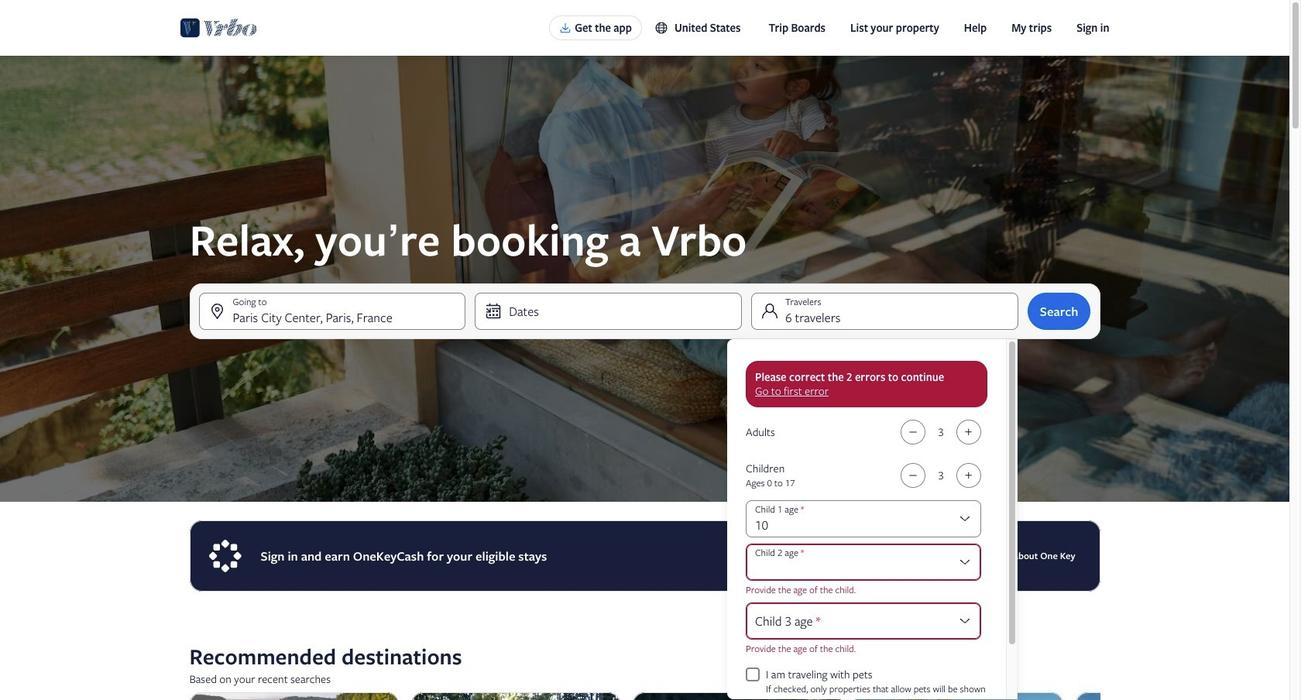 Task type: vqa. For each thing, say whether or not it's contained in the screenshot.
Recently viewed Region on the bottom
yes



Task type: describe. For each thing, give the bounding box(es) containing it.
small image
[[654, 21, 668, 35]]

recently viewed region
[[180, 601, 1110, 626]]

bitter sweet moment watching these goats play in the mountains of olympic national park, just days before they were relocated to the northern cascades. #adventure image
[[1075, 692, 1285, 700]]

increase the number of children image
[[960, 469, 978, 482]]

decrease the number of children image
[[904, 469, 922, 482]]

increase the number of adults image
[[960, 426, 978, 438]]



Task type: locate. For each thing, give the bounding box(es) containing it.
wizard region
[[0, 56, 1290, 700]]

decrease the number of adults image
[[904, 426, 922, 438]]

download the app button image
[[559, 22, 572, 34]]

vrbo logo image
[[180, 15, 257, 40]]

i've worked one minute from here for the last 11 years and had no idea at this place was here #localsecrets image
[[411, 692, 620, 700]]

fun little island to explore & get away from it all. image
[[632, 692, 842, 700]]

main content
[[0, 56, 1290, 700]]

gig harbor featuring forests, a coastal town and a marina image
[[854, 692, 1063, 700]]



